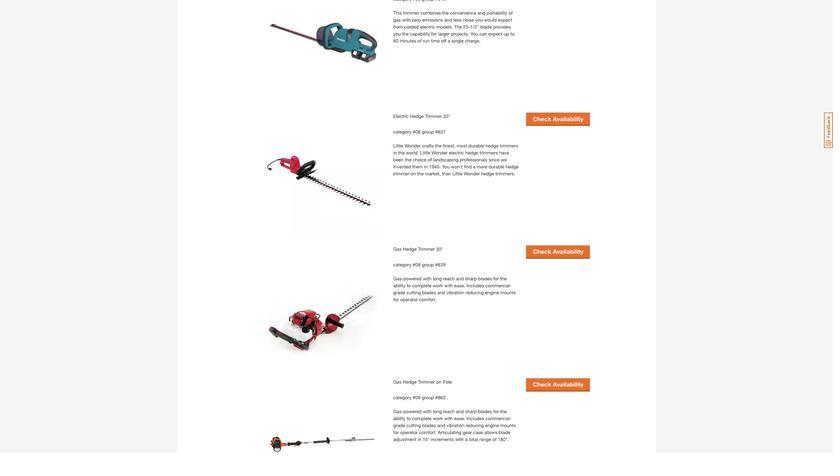 Task type: vqa. For each thing, say whether or not it's contained in the screenshot.
Check Availability
yes



Task type: locate. For each thing, give the bounding box(es) containing it.
little up been
[[393, 143, 403, 149]]

blade up 180°.
[[499, 430, 510, 436]]

0 vertical spatial trimmer
[[403, 10, 419, 16]]

commercial- inside gas-powered with long reach and sharp blades for the ability to complete work with ease. includes commercial- grade cutting blades and vibration reducing engine mounts for operator comfort.
[[485, 283, 511, 289]]

complete inside gas-powered with long reach and sharp blades for the ability to complete work with ease. includes commercial- grade cutting blades and vibration reducing engine mounts for operator comfort.
[[412, 283, 432, 289]]

of down allows
[[492, 437, 497, 443]]

2 vertical spatial check availability
[[533, 381, 583, 389]]

2 vertical spatial check
[[533, 381, 551, 389]]

the inside gas-powered with long reach and sharp blades for the ability to complete work with ease. includes commercial- grade cutting blades and vibration reducing engine mounts for operator comfort.
[[500, 276, 507, 282]]

with
[[402, 17, 411, 23], [423, 276, 432, 282], [444, 283, 453, 289], [423, 409, 432, 415], [444, 416, 453, 422], [455, 437, 464, 443]]

cutting for gas-powered with long reach and sharp blades for the ability to complete work with ease. includes commercial- grade cutting blades and vibration reducing engine mounts for operator comfort. articulating gear case allows blade adjustment in 15° increments with a total range of 180°.
[[406, 423, 421, 429]]

1 vertical spatial check availability link
[[526, 246, 590, 258]]

professionals
[[460, 157, 487, 163]]

availability for first check availability link from the bottom of the page
[[553, 381, 583, 389]]

ease. inside gas-powered with long reach and sharp blades for the ability to complete work with ease. includes commercial- grade cutting blades and vibration reducing engine mounts for operator comfort. articulating gear case allows blade adjustment in 15° increments with a total range of 180°.
[[454, 416, 465, 422]]

0 vertical spatial commercial-
[[485, 283, 511, 289]]

1 horizontal spatial you
[[470, 31, 478, 37]]

1 vertical spatial gas-
[[393, 409, 403, 415]]

2 vertical spatial check availability link
[[526, 379, 590, 391]]

engine for gas-powered with long reach and sharp blades for the ability to complete work with ease. includes commercial- grade cutting blades and vibration reducing engine mounts for operator comfort. articulating gear case allows blade adjustment in 15° increments with a total range of 180°.
[[485, 423, 499, 429]]

1 horizontal spatial electric
[[449, 150, 464, 156]]

ability inside gas-powered with long reach and sharp blades for the ability to complete work with ease. includes commercial- grade cutting blades and vibration reducing engine mounts for operator comfort. articulating gear case allows blade adjustment in 15° increments with a total range of 180°.
[[393, 416, 405, 422]]

2 availability from the top
[[553, 248, 583, 256]]

0 vertical spatial to
[[510, 31, 515, 37]]

1 vertical spatial on
[[436, 379, 441, 385]]

1 vibration from the top
[[446, 290, 464, 296]]

trimmers up since
[[480, 150, 498, 156]]

check availability
[[533, 115, 583, 123], [533, 248, 583, 256], [533, 381, 583, 389]]

0 vertical spatial includes
[[467, 283, 484, 289]]

0 vertical spatial ease.
[[454, 283, 465, 289]]

in up been
[[393, 150, 397, 156]]

0 vertical spatial reach
[[443, 276, 455, 282]]

2 reach from the top
[[443, 409, 455, 415]]

1 vertical spatial vibration
[[446, 423, 464, 429]]

1 check availability from the top
[[533, 115, 583, 123]]

to inside gas-powered with long reach and sharp blades for the ability to complete work with ease. includes commercial- grade cutting blades and vibration reducing engine mounts for operator comfort. articulating gear case allows blade adjustment in 15° increments with a total range of 180°.
[[407, 416, 411, 422]]

ease.
[[454, 283, 465, 289], [454, 416, 465, 422]]

3 #08 from the top
[[413, 395, 420, 401]]

2 complete from the top
[[412, 416, 432, 422]]

wonder up world.
[[405, 143, 421, 149]]

gas- down "category #08 group #862"
[[393, 409, 403, 415]]

1 availability from the top
[[553, 115, 583, 123]]

grade inside gas-powered with long reach and sharp blades for the ability to complete work with ease. includes commercial- grade cutting blades and vibration reducing engine mounts for operator comfort.
[[393, 290, 405, 296]]

1 vertical spatial long
[[433, 409, 442, 415]]

includes for category #08 group #862
[[467, 416, 484, 422]]

electric down emissions
[[420, 24, 435, 30]]

1 vertical spatial expect
[[488, 31, 502, 37]]

to down category #08 group #839
[[407, 283, 411, 289]]

0 horizontal spatial you
[[393, 31, 401, 37]]

2 vertical spatial wonder
[[464, 171, 480, 177]]

you down landscaping
[[442, 164, 450, 170]]

36v hedge trimmer image
[[260, 0, 387, 106]]

1 mounts from the top
[[500, 290, 516, 296]]

trimmers up have
[[500, 143, 518, 149]]

commercial- for gas-powered with long reach and sharp blades for the ability to complete work with ease. includes commercial- grade cutting blades and vibration reducing engine mounts for operator comfort. articulating gear case allows blade adjustment in 15° increments with a total range of 180°.
[[485, 416, 511, 422]]

1 gas from the top
[[393, 246, 402, 252]]

gas for gas hedge trimmer 30"
[[393, 246, 402, 252]]

trimmer up zero
[[403, 10, 419, 16]]

hedge up category #08 group #837
[[410, 113, 424, 119]]

check availability for second check availability link from the top
[[533, 248, 583, 256]]

ability down category #08 group #839
[[393, 283, 405, 289]]

0 vertical spatial check availability
[[533, 115, 583, 123]]

2 group from the top
[[422, 262, 434, 268]]

1 vertical spatial reducing
[[466, 423, 484, 429]]

you
[[475, 17, 483, 23], [393, 31, 401, 37]]

2 grade from the top
[[393, 423, 405, 429]]

sharp inside gas-powered with long reach and sharp blades for the ability to complete work with ease. includes commercial- grade cutting blades and vibration reducing engine mounts for operator comfort.
[[465, 276, 477, 282]]

180°.
[[498, 437, 509, 443]]

3 check availability link from the top
[[526, 379, 590, 391]]

electric
[[420, 24, 435, 30], [449, 150, 464, 156]]

0 vertical spatial powered
[[403, 276, 422, 282]]

to for gas hedge trimmer 30"
[[407, 283, 411, 289]]

1 ability from the top
[[393, 283, 405, 289]]

60
[[393, 38, 398, 44]]

powered
[[403, 276, 422, 282], [403, 409, 422, 415]]

0 horizontal spatial you
[[442, 164, 450, 170]]

articulating
[[438, 430, 461, 436]]

grade inside gas-powered with long reach and sharp blades for the ability to complete work with ease. includes commercial- grade cutting blades and vibration reducing engine mounts for operator comfort. articulating gear case allows blade adjustment in 15° increments with a total range of 180°.
[[393, 423, 405, 429]]

1 #08 from the top
[[413, 129, 420, 135]]

2 operator from the top
[[400, 430, 418, 436]]

cutting inside gas-powered with long reach and sharp blades for the ability to complete work with ease. includes commercial- grade cutting blades and vibration reducing engine mounts for operator comfort. articulating gear case allows blade adjustment in 15° increments with a total range of 180°.
[[406, 423, 421, 429]]

powered inside gas-powered with long reach and sharp blades for the ability to complete work with ease. includes commercial- grade cutting blades and vibration reducing engine mounts for operator comfort. articulating gear case allows blade adjustment in 15° increments with a total range of 180°.
[[403, 409, 422, 415]]

long
[[433, 276, 442, 282], [433, 409, 442, 415]]

operator inside gas-powered with long reach and sharp blades for the ability to complete work with ease. includes commercial- grade cutting blades and vibration reducing engine mounts for operator comfort.
[[400, 297, 418, 303]]

0 vertical spatial check
[[533, 115, 551, 123]]

trimmer for #837
[[425, 113, 442, 119]]

1 vertical spatial 30"
[[436, 246, 443, 252]]

gear
[[463, 430, 472, 436]]

of inside gas-powered with long reach and sharp blades for the ability to complete work with ease. includes commercial- grade cutting blades and vibration reducing engine mounts for operator comfort. articulating gear case allows blade adjustment in 15° increments with a total range of 180°.
[[492, 437, 497, 443]]

comfort.
[[419, 297, 437, 303], [419, 430, 437, 436]]

gas
[[393, 246, 402, 252], [393, 379, 402, 385]]

1 grade from the top
[[393, 290, 405, 296]]

zero
[[412, 17, 421, 23]]

with inside this trimmer combines the convenience and portability of gas with zero emissions and less noise you would expect from corded electric models.  the 25-1/2" blade provides you the capability for larger projects.  you can expect up to 60 minutes of run time off a single charge.
[[402, 17, 411, 23]]

work down #839
[[433, 283, 443, 289]]

2 gas from the top
[[393, 379, 402, 385]]

with up articulating
[[444, 416, 453, 422]]

0 horizontal spatial electric
[[420, 24, 435, 30]]

work inside gas-powered with long reach and sharp blades for the ability to complete work with ease. includes commercial- grade cutting blades and vibration reducing engine mounts for operator comfort. articulating gear case allows blade adjustment in 15° increments with a total range of 180°.
[[433, 416, 443, 422]]

3 check availability from the top
[[533, 381, 583, 389]]

with down gear
[[455, 437, 464, 443]]

1 vertical spatial a
[[473, 164, 475, 170]]

long down #862
[[433, 409, 442, 415]]

trimmer up #837
[[425, 113, 442, 119]]

engine inside gas-powered with long reach and sharp blades for the ability to complete work with ease. includes commercial- grade cutting blades and vibration reducing engine mounts for operator comfort.
[[485, 290, 499, 296]]

1 horizontal spatial blade
[[499, 430, 510, 436]]

0 vertical spatial vibration
[[446, 290, 464, 296]]

1 vertical spatial wonder
[[432, 150, 448, 156]]

cutting down category #08 group #839
[[406, 290, 421, 296]]

group left #839
[[422, 262, 434, 268]]

0 vertical spatial you
[[475, 17, 483, 23]]

0 vertical spatial reducing
[[466, 290, 484, 296]]

ability up adjustment
[[393, 416, 405, 422]]

blades
[[478, 276, 492, 282], [422, 290, 436, 296], [478, 409, 492, 415], [422, 423, 436, 429]]

vibration
[[446, 290, 464, 296], [446, 423, 464, 429]]

1 includes from the top
[[467, 283, 484, 289]]

durable down since
[[489, 164, 504, 170]]

them
[[412, 164, 423, 170]]

ability for gas-powered with long reach and sharp blades for the ability to complete work with ease. includes commercial- grade cutting blades and vibration reducing engine mounts for operator comfort.
[[393, 283, 405, 289]]

1 vertical spatial check
[[533, 248, 551, 256]]

2 comfort. from the top
[[419, 430, 437, 436]]

for
[[431, 31, 437, 37], [493, 276, 499, 282], [393, 297, 399, 303], [493, 409, 499, 415], [393, 430, 399, 436]]

blade inside gas-powered with long reach and sharp blades for the ability to complete work with ease. includes commercial- grade cutting blades and vibration reducing engine mounts for operator comfort. articulating gear case allows blade adjustment in 15° increments with a total range of 180°.
[[499, 430, 510, 436]]

on down them
[[411, 171, 416, 177]]

1 vertical spatial comfort.
[[419, 430, 437, 436]]

wonder
[[405, 143, 421, 149], [432, 150, 448, 156], [464, 171, 480, 177]]

1 engine from the top
[[485, 290, 499, 296]]

work for #862
[[433, 416, 443, 422]]

1 gas- from the top
[[393, 276, 403, 282]]

1 vertical spatial cutting
[[406, 423, 421, 429]]

hedge
[[410, 113, 424, 119], [403, 246, 417, 252], [403, 379, 417, 385]]

category down electric
[[393, 129, 411, 135]]

#08 for #839
[[413, 262, 420, 268]]

1 horizontal spatial on
[[436, 379, 441, 385]]

0 vertical spatial cutting
[[406, 290, 421, 296]]

a down gear
[[465, 437, 468, 443]]

3 group from the top
[[422, 395, 434, 401]]

includes inside gas-powered with long reach and sharp blades for the ability to complete work with ease. includes commercial- grade cutting blades and vibration reducing engine mounts for operator comfort.
[[467, 283, 484, 289]]

1 vertical spatial you
[[393, 31, 401, 37]]

to
[[510, 31, 515, 37], [407, 283, 411, 289], [407, 416, 411, 422]]

ability
[[393, 283, 405, 289], [393, 416, 405, 422]]

includes inside gas-powered with long reach and sharp blades for the ability to complete work with ease. includes commercial- grade cutting blades and vibration reducing engine mounts for operator comfort. articulating gear case allows blade adjustment in 15° increments with a total range of 180°.
[[467, 416, 484, 422]]

1 sharp from the top
[[465, 276, 477, 282]]

0 vertical spatial trimmer
[[425, 113, 442, 119]]

on
[[411, 171, 416, 177], [436, 379, 441, 385]]

0 vertical spatial complete
[[412, 283, 432, 289]]

allows
[[484, 430, 497, 436]]

you inside this trimmer combines the convenience and portability of gas with zero emissions and less noise you would expect from corded electric models.  the 25-1/2" blade provides you the capability for larger projects.  you can expect up to 60 minutes of run time off a single charge.
[[470, 31, 478, 37]]

engine inside gas-powered with long reach and sharp blades for the ability to complete work with ease. includes commercial- grade cutting blades and vibration reducing engine mounts for operator comfort. articulating gear case allows blade adjustment in 15° increments with a total range of 180°.
[[485, 423, 499, 429]]

capability
[[410, 31, 430, 37]]

2 powered from the top
[[403, 409, 422, 415]]

commercial- for gas-powered with long reach and sharp blades for the ability to complete work with ease. includes commercial- grade cutting blades and vibration reducing engine mounts for operator comfort.
[[485, 283, 511, 289]]

reach inside gas-powered with long reach and sharp blades for the ability to complete work with ease. includes commercial- grade cutting blades and vibration reducing engine mounts for operator comfort.
[[443, 276, 455, 282]]

30" for electric hedge trimmer 30"
[[443, 113, 450, 119]]

crafts
[[422, 143, 434, 149]]

cutting up adjustment
[[406, 423, 421, 429]]

powered down "category #08 group #862"
[[403, 409, 422, 415]]

availability
[[553, 115, 583, 123], [553, 248, 583, 256], [553, 381, 583, 389]]

category down gas hedge trimmer 30"
[[393, 262, 411, 268]]

1 vertical spatial electric
[[449, 150, 464, 156]]

1 comfort. from the top
[[419, 297, 437, 303]]

reducing
[[466, 290, 484, 296], [466, 423, 484, 429]]

trimmer up "category #08 group #862"
[[418, 379, 435, 385]]

gas for gas hedge trimmer on pole
[[393, 379, 402, 385]]

been
[[393, 157, 404, 163]]

you down 1/2"
[[470, 31, 478, 37]]

wonder up landscaping
[[432, 150, 448, 156]]

reach inside gas-powered with long reach and sharp blades for the ability to complete work with ease. includes commercial- grade cutting blades and vibration reducing engine mounts for operator comfort. articulating gear case allows blade adjustment in 15° increments with a total range of 180°.
[[443, 409, 455, 415]]

0 vertical spatial durable
[[468, 143, 484, 149]]

on left pole
[[436, 379, 441, 385]]

2 reducing from the top
[[466, 423, 484, 429]]

gas- inside gas-powered with long reach and sharp blades for the ability to complete work with ease. includes commercial- grade cutting blades and vibration reducing engine mounts for operator comfort. articulating gear case allows blade adjustment in 15° increments with a total range of 180°.
[[393, 409, 403, 415]]

1 commercial- from the top
[[485, 283, 511, 289]]

2 cutting from the top
[[406, 423, 421, 429]]

projects.
[[451, 31, 469, 37]]

reducing inside gas-powered with long reach and sharp blades for the ability to complete work with ease. includes commercial- grade cutting blades and vibration reducing engine mounts for operator comfort.
[[466, 290, 484, 296]]

this
[[393, 10, 402, 16]]

2 horizontal spatial a
[[473, 164, 475, 170]]

1 reducing from the top
[[466, 290, 484, 296]]

1 vertical spatial you
[[442, 164, 450, 170]]

2 vertical spatial a
[[465, 437, 468, 443]]

#08
[[413, 129, 420, 135], [413, 262, 420, 268], [413, 395, 420, 401]]

2 horizontal spatial in
[[424, 164, 428, 170]]

of up 1940.
[[428, 157, 432, 163]]

the
[[454, 24, 462, 30]]

2 includes from the top
[[467, 416, 484, 422]]

includes
[[467, 283, 484, 289], [467, 416, 484, 422]]

group
[[422, 129, 434, 135], [422, 262, 434, 268], [422, 395, 434, 401]]

trimmer down invented
[[393, 171, 409, 177]]

1 horizontal spatial in
[[418, 437, 421, 443]]

gas-
[[393, 276, 403, 282], [393, 409, 403, 415]]

1 horizontal spatial a
[[465, 437, 468, 443]]

to up adjustment
[[407, 416, 411, 422]]

group left #837
[[422, 129, 434, 135]]

#08 down the gas hedge trimmer on pole
[[413, 395, 420, 401]]

most
[[457, 143, 467, 149]]

1 vertical spatial powered
[[403, 409, 422, 415]]

2 vertical spatial little
[[452, 171, 462, 177]]

mounts inside gas-powered with long reach and sharp blades for the ability to complete work with ease. includes commercial- grade cutting blades and vibration reducing engine mounts for operator comfort. articulating gear case allows blade adjustment in 15° increments with a total range of 180°.
[[500, 423, 516, 429]]

3 availability from the top
[[553, 381, 583, 389]]

powered for gas-powered with long reach and sharp blades for the ability to complete work with ease. includes commercial- grade cutting blades and vibration reducing engine mounts for operator comfort.
[[403, 276, 422, 282]]

2 vertical spatial hedge
[[403, 379, 417, 385]]

little wonder crafts the finest, most durable hedge trimmers in the world. little wonder electric hedge trimmers have been the choice of landscaping professionals since we invented them in 1940. you won't find a more durable hedge trimmer on the market, than little wonder hedge trimmers.
[[393, 143, 519, 177]]

operator inside gas-powered with long reach and sharp blades for the ability to complete work with ease. includes commercial- grade cutting blades and vibration reducing engine mounts for operator comfort. articulating gear case allows blade adjustment in 15° increments with a total range of 180°.
[[400, 430, 418, 436]]

comfort. inside gas-powered with long reach and sharp blades for the ability to complete work with ease. includes commercial- grade cutting blades and vibration reducing engine mounts for operator comfort. articulating gear case allows blade adjustment in 15° increments with a total range of 180°.
[[419, 430, 437, 436]]

0 vertical spatial gas-
[[393, 276, 403, 282]]

with down "category #08 group #862"
[[423, 409, 432, 415]]

electric down most
[[449, 150, 464, 156]]

0 vertical spatial in
[[393, 150, 397, 156]]

0 vertical spatial hedge
[[410, 113, 424, 119]]

trimmer for #862
[[418, 379, 435, 385]]

0 horizontal spatial blade
[[480, 24, 492, 30]]

reducing inside gas-powered with long reach and sharp blades for the ability to complete work with ease. includes commercial- grade cutting blades and vibration reducing engine mounts for operator comfort. articulating gear case allows blade adjustment in 15° increments with a total range of 180°.
[[466, 423, 484, 429]]

1 check availability link from the top
[[526, 113, 590, 125]]

3 category from the top
[[393, 395, 411, 401]]

1 vertical spatial trimmer
[[418, 246, 435, 252]]

1 vertical spatial #08
[[413, 262, 420, 268]]

to right up
[[510, 31, 515, 37]]

work
[[433, 283, 443, 289], [433, 416, 443, 422]]

expect up the 'provides'
[[498, 17, 512, 23]]

you up 1/2"
[[475, 17, 483, 23]]

trimmer up category #08 group #839
[[418, 246, 435, 252]]

hedge up "category #08 group #862"
[[403, 379, 417, 385]]

15°
[[423, 437, 430, 443]]

electric hedge trimmer 30"
[[393, 113, 450, 119]]

little down won't
[[452, 171, 462, 177]]

1 vertical spatial gas
[[393, 379, 402, 385]]

sharp inside gas-powered with long reach and sharp blades for the ability to complete work with ease. includes commercial- grade cutting blades and vibration reducing engine mounts for operator comfort. articulating gear case allows blade adjustment in 15° increments with a total range of 180°.
[[465, 409, 477, 415]]

cutting inside gas-powered with long reach and sharp blades for the ability to complete work with ease. includes commercial- grade cutting blades and vibration reducing engine mounts for operator comfort.
[[406, 290, 421, 296]]

operator
[[400, 297, 418, 303], [400, 430, 418, 436]]

hedge up category #08 group #839
[[403, 246, 417, 252]]

0 vertical spatial sharp
[[465, 276, 477, 282]]

trimmer
[[425, 113, 442, 119], [418, 246, 435, 252], [418, 379, 435, 385]]

trimmer inside this trimmer combines the convenience and portability of gas with zero emissions and less noise you would expect from corded electric models.  the 25-1/2" blade provides you the capability for larger projects.  you can expect up to 60 minutes of run time off a single charge.
[[403, 10, 419, 16]]

1 operator from the top
[[400, 297, 418, 303]]

2 #08 from the top
[[413, 262, 420, 268]]

2 vibration from the top
[[446, 423, 464, 429]]

#08 down electric hedge trimmer 30" "link"
[[413, 129, 420, 135]]

with up corded
[[402, 17, 411, 23]]

2 commercial- from the top
[[485, 416, 511, 422]]

0 vertical spatial ability
[[393, 283, 405, 289]]

durable up professionals
[[468, 143, 484, 149]]

1 vertical spatial little
[[420, 150, 430, 156]]

complete inside gas-powered with long reach and sharp blades for the ability to complete work with ease. includes commercial- grade cutting blades and vibration reducing engine mounts for operator comfort. articulating gear case allows blade adjustment in 15° increments with a total range of 180°.
[[412, 416, 432, 422]]

1 vertical spatial group
[[422, 262, 434, 268]]

vibration inside gas-powered with long reach and sharp blades for the ability to complete work with ease. includes commercial- grade cutting blades and vibration reducing engine mounts for operator comfort. articulating gear case allows blade adjustment in 15° increments with a total range of 180°.
[[446, 423, 464, 429]]

hedge for electric hedge trimmer 30"
[[410, 113, 424, 119]]

complete
[[412, 283, 432, 289], [412, 416, 432, 422]]

1 reach from the top
[[443, 276, 455, 282]]

grade for gas-powered with long reach and sharp blades for the ability to complete work with ease. includes commercial- grade cutting blades and vibration reducing engine mounts for operator comfort. articulating gear case allows blade adjustment in 15° increments with a total range of 180°.
[[393, 423, 405, 429]]

durable
[[468, 143, 484, 149], [489, 164, 504, 170]]

1 ease. from the top
[[454, 283, 465, 289]]

vibration for #839
[[446, 290, 464, 296]]

gas- inside gas-powered with long reach and sharp blades for the ability to complete work with ease. includes commercial- grade cutting blades and vibration reducing engine mounts for operator comfort.
[[393, 276, 403, 282]]

2 ease. from the top
[[454, 416, 465, 422]]

1 vertical spatial ease.
[[454, 416, 465, 422]]

1 long from the top
[[433, 276, 442, 282]]

30" up #837
[[443, 113, 450, 119]]

#08 down 'gas hedge trimmer 30"' link
[[413, 262, 420, 268]]

provides
[[493, 24, 511, 30]]

powered down category #08 group #839
[[403, 276, 422, 282]]

landscaping
[[433, 157, 458, 163]]

2 category from the top
[[393, 262, 411, 268]]

2 vertical spatial category
[[393, 395, 411, 401]]

0 vertical spatial mounts
[[500, 290, 516, 296]]

long down #839
[[433, 276, 442, 282]]

emissions
[[422, 17, 443, 23]]

0 vertical spatial work
[[433, 283, 443, 289]]

group for #837
[[422, 129, 434, 135]]

0 vertical spatial expect
[[498, 17, 512, 23]]

gas hedge trimmer on pole image
[[260, 379, 387, 454]]

and
[[478, 10, 485, 16], [444, 17, 452, 23], [456, 276, 464, 282], [437, 290, 445, 296], [456, 409, 464, 415], [437, 423, 445, 429]]

commercial- inside gas-powered with long reach and sharp blades for the ability to complete work with ease. includes commercial- grade cutting blades and vibration reducing engine mounts for operator comfort. articulating gear case allows blade adjustment in 15° increments with a total range of 180°.
[[485, 416, 511, 422]]

a right "off"
[[448, 38, 450, 44]]

the
[[442, 10, 449, 16], [402, 31, 409, 37], [435, 143, 442, 149], [398, 150, 405, 156], [405, 157, 411, 163], [417, 171, 424, 177], [500, 276, 507, 282], [500, 409, 507, 415]]

long inside gas-powered with long reach and sharp blades for the ability to complete work with ease. includes commercial- grade cutting blades and vibration reducing engine mounts for operator comfort.
[[433, 276, 442, 282]]

1 work from the top
[[433, 283, 443, 289]]

0 vertical spatial a
[[448, 38, 450, 44]]

1 group from the top
[[422, 129, 434, 135]]

1 vertical spatial availability
[[553, 248, 583, 256]]

1 vertical spatial includes
[[467, 416, 484, 422]]

invented
[[393, 164, 411, 170]]

than
[[442, 171, 451, 177]]

comfort. inside gas-powered with long reach and sharp blades for the ability to complete work with ease. includes commercial- grade cutting blades and vibration reducing engine mounts for operator comfort.
[[419, 297, 437, 303]]

2 ability from the top
[[393, 416, 405, 422]]

reducing for category #08 group #862
[[466, 423, 484, 429]]

the inside gas-powered with long reach and sharp blades for the ability to complete work with ease. includes commercial- grade cutting blades and vibration reducing engine mounts for operator comfort. articulating gear case allows blade adjustment in 15° increments with a total range of 180°.
[[500, 409, 507, 415]]

#862
[[435, 395, 446, 401]]

of right "portability"
[[509, 10, 513, 16]]

vibration inside gas-powered with long reach and sharp blades for the ability to complete work with ease. includes commercial- grade cutting blades and vibration reducing engine mounts for operator comfort.
[[446, 290, 464, 296]]

category down the gas hedge trimmer on pole
[[393, 395, 411, 401]]

expect
[[498, 17, 512, 23], [488, 31, 502, 37]]

mounts
[[500, 290, 516, 296], [500, 423, 516, 429]]

a right find
[[473, 164, 475, 170]]

work up articulating
[[433, 416, 443, 422]]

mounts inside gas-powered with long reach and sharp blades for the ability to complete work with ease. includes commercial- grade cutting blades and vibration reducing engine mounts for operator comfort.
[[500, 290, 516, 296]]

ease. inside gas-powered with long reach and sharp blades for the ability to complete work with ease. includes commercial- grade cutting blades and vibration reducing engine mounts for operator comfort.
[[454, 283, 465, 289]]

30" up #839
[[436, 246, 443, 252]]

0 horizontal spatial wonder
[[405, 143, 421, 149]]

1 vertical spatial work
[[433, 416, 443, 422]]

trimmer
[[403, 10, 419, 16], [393, 171, 409, 177]]

gas- down category #08 group #839
[[393, 276, 403, 282]]

1 vertical spatial reach
[[443, 409, 455, 415]]

1 vertical spatial hedge
[[403, 246, 417, 252]]

cutting
[[406, 290, 421, 296], [406, 423, 421, 429]]

long inside gas-powered with long reach and sharp blades for the ability to complete work with ease. includes commercial- grade cutting blades and vibration reducing engine mounts for operator comfort. articulating gear case allows blade adjustment in 15° increments with a total range of 180°.
[[433, 409, 442, 415]]

0 vertical spatial #08
[[413, 129, 420, 135]]

reducing for category #08 group #839
[[466, 290, 484, 296]]

work inside gas-powered with long reach and sharp blades for the ability to complete work with ease. includes commercial- grade cutting blades and vibration reducing engine mounts for operator comfort.
[[433, 283, 443, 289]]

electric hedge trimmer 30" link
[[393, 113, 450, 119]]

powered inside gas-powered with long reach and sharp blades for the ability to complete work with ease. includes commercial- grade cutting blades and vibration reducing engine mounts for operator comfort.
[[403, 276, 422, 282]]

0 horizontal spatial a
[[448, 38, 450, 44]]

1 vertical spatial grade
[[393, 423, 405, 429]]

feedback link image
[[824, 112, 833, 148]]

ability inside gas-powered with long reach and sharp blades for the ability to complete work with ease. includes commercial- grade cutting blades and vibration reducing engine mounts for operator comfort.
[[393, 283, 405, 289]]

2 sharp from the top
[[465, 409, 477, 415]]

corded
[[404, 24, 419, 30]]

30"
[[443, 113, 450, 119], [436, 246, 443, 252]]

to inside gas-powered with long reach and sharp blades for the ability to complete work with ease. includes commercial- grade cutting blades and vibration reducing engine mounts for operator comfort.
[[407, 283, 411, 289]]

expect down the 'provides'
[[488, 31, 502, 37]]

0 vertical spatial engine
[[485, 290, 499, 296]]

0 vertical spatial wonder
[[405, 143, 421, 149]]

gas up category #08 group #839
[[393, 246, 402, 252]]

0 vertical spatial trimmers
[[500, 143, 518, 149]]

1 powered from the top
[[403, 276, 422, 282]]

reach down #839
[[443, 276, 455, 282]]

range
[[479, 437, 491, 443]]

gas hedge trimmer 30"
[[393, 246, 443, 252]]

2 check availability from the top
[[533, 248, 583, 256]]

gas up "category #08 group #862"
[[393, 379, 402, 385]]

1 cutting from the top
[[406, 290, 421, 296]]

2 engine from the top
[[485, 423, 499, 429]]

you down from
[[393, 31, 401, 37]]

reach down #862
[[443, 409, 455, 415]]

1 vertical spatial to
[[407, 283, 411, 289]]

grade
[[393, 290, 405, 296], [393, 423, 405, 429]]

0 vertical spatial blade
[[480, 24, 492, 30]]

group left #862
[[422, 395, 434, 401]]

0 vertical spatial you
[[470, 31, 478, 37]]

1 complete from the top
[[412, 283, 432, 289]]

sharp
[[465, 276, 477, 282], [465, 409, 477, 415]]

1 vertical spatial category
[[393, 262, 411, 268]]

complete down "category #08 group #862"
[[412, 416, 432, 422]]

hedge up trimmers. at right top
[[506, 164, 519, 170]]

2 long from the top
[[433, 409, 442, 415]]

1 vertical spatial mounts
[[500, 423, 516, 429]]

wonder down find
[[464, 171, 480, 177]]

little down 'crafts'
[[420, 150, 430, 156]]

hedge
[[485, 143, 499, 149], [465, 150, 478, 156], [506, 164, 519, 170], [481, 171, 494, 177]]

2 work from the top
[[433, 416, 443, 422]]

1 vertical spatial trimmer
[[393, 171, 409, 177]]

1 category from the top
[[393, 129, 411, 135]]

2 mounts from the top
[[500, 423, 516, 429]]

2 vertical spatial availability
[[553, 381, 583, 389]]

in right them
[[424, 164, 428, 170]]

0 vertical spatial group
[[422, 129, 434, 135]]

you inside little wonder crafts the finest, most durable hedge trimmers in the world. little wonder electric hedge trimmers have been the choice of landscaping professionals since we invented them in 1940. you won't find a more durable hedge trimmer on the market, than little wonder hedge trimmers.
[[442, 164, 450, 170]]

0 vertical spatial little
[[393, 143, 403, 149]]

1 vertical spatial check availability
[[533, 248, 583, 256]]

2 gas- from the top
[[393, 409, 403, 415]]

blade up 'can' on the top right
[[480, 24, 492, 30]]

trimmers
[[500, 143, 518, 149], [480, 150, 498, 156]]

you
[[470, 31, 478, 37], [442, 164, 450, 170]]

in left 15°
[[418, 437, 421, 443]]

1 vertical spatial operator
[[400, 430, 418, 436]]

complete down category #08 group #839
[[412, 283, 432, 289]]

category
[[393, 129, 411, 135], [393, 262, 411, 268], [393, 395, 411, 401]]

0 vertical spatial operator
[[400, 297, 418, 303]]



Task type: describe. For each thing, give the bounding box(es) containing it.
hedge up professionals
[[465, 150, 478, 156]]

from
[[393, 24, 403, 30]]

category for category #08 group #837
[[393, 129, 411, 135]]

complete for #839
[[412, 283, 432, 289]]

trimmer inside little wonder crafts the finest, most durable hedge trimmers in the world. little wonder electric hedge trimmers have been the choice of landscaping professionals since we invented them in 1940. you won't find a more durable hedge trimmer on the market, than little wonder hedge trimmers.
[[393, 171, 409, 177]]

to for gas hedge trimmer on pole
[[407, 416, 411, 422]]

long for #862
[[433, 409, 442, 415]]

with down #839
[[444, 283, 453, 289]]

off
[[441, 38, 446, 44]]

includes for category #08 group #839
[[467, 283, 484, 289]]

find
[[464, 164, 472, 170]]

1 horizontal spatial you
[[475, 17, 483, 23]]

1 horizontal spatial little
[[420, 150, 430, 156]]

up
[[504, 31, 509, 37]]

electric
[[393, 113, 409, 119]]

this trimmer combines the convenience and portability of gas with zero emissions and less noise you would expect from corded electric models.  the 25-1/2" blade provides you the capability for larger projects.  you can expect up to 60 minutes of run time off a single charge.
[[393, 10, 515, 44]]

electric hedge trimmer 30" image
[[260, 113, 387, 239]]

run
[[423, 38, 430, 44]]

gas hedge trimmer on pole
[[393, 379, 452, 385]]

with down category #08 group #839
[[423, 276, 432, 282]]

gas- for gas-powered with long reach and sharp blades for the ability to complete work with ease. includes commercial- grade cutting blades and vibration reducing engine mounts for operator comfort.
[[393, 276, 403, 282]]

category for category #08 group #862
[[393, 395, 411, 401]]

ease. for category #08 group #839
[[454, 283, 465, 289]]

less
[[453, 17, 462, 23]]

hedge down more
[[481, 171, 494, 177]]

operator for gas-powered with long reach and sharp blades for the ability to complete work with ease. includes commercial- grade cutting blades and vibration reducing engine mounts for operator comfort.
[[400, 297, 418, 303]]

trimmer for #839
[[418, 246, 435, 252]]

comfort. for #862
[[419, 430, 437, 436]]

world.
[[406, 150, 419, 156]]

1 vertical spatial trimmers
[[480, 150, 498, 156]]

won't
[[451, 164, 463, 170]]

hedge for gas hedge trimmer 30"
[[403, 246, 417, 252]]

complete for #862
[[412, 416, 432, 422]]

of inside little wonder crafts the finest, most durable hedge trimmers in the world. little wonder electric hedge trimmers have been the choice of landscaping professionals since we invented them in 1940. you won't find a more durable hedge trimmer on the market, than little wonder hedge trimmers.
[[428, 157, 432, 163]]

mounts for gas-powered with long reach and sharp blades for the ability to complete work with ease. includes commercial- grade cutting blades and vibration reducing engine mounts for operator comfort.
[[500, 290, 516, 296]]

0 horizontal spatial in
[[393, 150, 397, 156]]

since
[[489, 157, 500, 163]]

availability for second check availability link from the top
[[553, 248, 583, 256]]

increments
[[431, 437, 454, 443]]

a inside this trimmer combines the convenience and portability of gas with zero emissions and less noise you would expect from corded electric models.  the 25-1/2" blade provides you the capability for larger projects.  you can expect up to 60 minutes of run time off a single charge.
[[448, 38, 450, 44]]

trimmers.
[[496, 171, 515, 177]]

a inside little wonder crafts the finest, most durable hedge trimmers in the world. little wonder electric hedge trimmers have been the choice of landscaping professionals since we invented them in 1940. you won't find a more durable hedge trimmer on the market, than little wonder hedge trimmers.
[[473, 164, 475, 170]]

2 horizontal spatial little
[[452, 171, 462, 177]]

grade for gas-powered with long reach and sharp blades for the ability to complete work with ease. includes commercial- grade cutting blades and vibration reducing engine mounts for operator comfort.
[[393, 290, 405, 296]]

models.
[[436, 24, 453, 30]]

for inside this trimmer combines the convenience and portability of gas with zero emissions and less noise you would expect from corded electric models.  the 25-1/2" blade provides you the capability for larger projects.  you can expect up to 60 minutes of run time off a single charge.
[[431, 31, 437, 37]]

sharp for #839
[[465, 276, 477, 282]]

electric inside this trimmer combines the convenience and portability of gas with zero emissions and less noise you would expect from corded electric models.  the 25-1/2" blade provides you the capability for larger projects.  you can expect up to 60 minutes of run time off a single charge.
[[420, 24, 435, 30]]

#08 for #862
[[413, 395, 420, 401]]

work for #839
[[433, 283, 443, 289]]

check availability for first check availability link from the top of the page
[[533, 115, 583, 123]]

vibration for #862
[[446, 423, 464, 429]]

market,
[[425, 171, 441, 177]]

convenience
[[450, 10, 476, 16]]

group for #839
[[422, 262, 434, 268]]

pole
[[443, 379, 452, 385]]

gas
[[393, 17, 401, 23]]

0 horizontal spatial durable
[[468, 143, 484, 149]]

reach for #862
[[443, 409, 455, 415]]

#839
[[435, 262, 446, 268]]

30" for gas hedge trimmer 30"
[[436, 246, 443, 252]]

operator for gas-powered with long reach and sharp blades for the ability to complete work with ease. includes commercial- grade cutting blades and vibration reducing engine mounts for operator comfort. articulating gear case allows blade adjustment in 15° increments with a total range of 180°.
[[400, 430, 418, 436]]

group for #862
[[422, 395, 434, 401]]

mounts for gas-powered with long reach and sharp blades for the ability to complete work with ease. includes commercial- grade cutting blades and vibration reducing engine mounts for operator comfort. articulating gear case allows blade adjustment in 15° increments with a total range of 180°.
[[500, 423, 516, 429]]

1 vertical spatial in
[[424, 164, 428, 170]]

larger
[[438, 31, 450, 37]]

engine for gas-powered with long reach and sharp blades for the ability to complete work with ease. includes commercial- grade cutting blades and vibration reducing engine mounts for operator comfort.
[[485, 290, 499, 296]]

gas hedge trimmer on pole link
[[393, 379, 452, 385]]

hedge up since
[[485, 143, 499, 149]]

1 vertical spatial durable
[[489, 164, 504, 170]]

gas hedge trimmer 30" image
[[260, 246, 387, 372]]

category #08 group #839
[[393, 262, 446, 268]]

2 check from the top
[[533, 248, 551, 256]]

sharp for #862
[[465, 409, 477, 415]]

comfort. for #839
[[419, 297, 437, 303]]

portability
[[487, 10, 507, 16]]

availability for first check availability link from the top of the page
[[553, 115, 583, 123]]

finest,
[[443, 143, 455, 149]]

blade inside this trimmer combines the convenience and portability of gas with zero emissions and less noise you would expect from corded electric models.  the 25-1/2" blade provides you the capability for larger projects.  you can expect up to 60 minutes of run time off a single charge.
[[480, 24, 492, 30]]

check availability for first check availability link from the bottom of the page
[[533, 381, 583, 389]]

1/2"
[[470, 24, 479, 30]]

gas-powered with long reach and sharp blades for the ability to complete work with ease. includes commercial- grade cutting blades and vibration reducing engine mounts for operator comfort. articulating gear case allows blade adjustment in 15° increments with a total range of 180°.
[[393, 409, 516, 443]]

#837
[[435, 129, 446, 135]]

1 horizontal spatial trimmers
[[500, 143, 518, 149]]

to inside this trimmer combines the convenience and portability of gas with zero emissions and less noise you would expect from corded electric models.  the 25-1/2" blade provides you the capability for larger projects.  you can expect up to 60 minutes of run time off a single charge.
[[510, 31, 515, 37]]

1 check from the top
[[533, 115, 551, 123]]

2 check availability link from the top
[[526, 246, 590, 258]]

a inside gas-powered with long reach and sharp blades for the ability to complete work with ease. includes commercial- grade cutting blades and vibration reducing engine mounts for operator comfort. articulating gear case allows blade adjustment in 15° increments with a total range of 180°.
[[465, 437, 468, 443]]

on inside little wonder crafts the finest, most durable hedge trimmers in the world. little wonder electric hedge trimmers have been the choice of landscaping professionals since we invented them in 1940. you won't find a more durable hedge trimmer on the market, than little wonder hedge trimmers.
[[411, 171, 416, 177]]

hedge for gas hedge trimmer on pole
[[403, 379, 417, 385]]

3 check from the top
[[533, 381, 551, 389]]

would
[[484, 17, 497, 23]]

in inside gas-powered with long reach and sharp blades for the ability to complete work with ease. includes commercial- grade cutting blades and vibration reducing engine mounts for operator comfort. articulating gear case allows blade adjustment in 15° increments with a total range of 180°.
[[418, 437, 421, 443]]

long for #839
[[433, 276, 442, 282]]

choice
[[413, 157, 427, 163]]

noise
[[463, 17, 474, 23]]

category #08 group #837
[[393, 129, 446, 135]]

we
[[501, 157, 507, 163]]

2 horizontal spatial wonder
[[464, 171, 480, 177]]

0 horizontal spatial little
[[393, 143, 403, 149]]

charge.
[[465, 38, 480, 44]]

category #08 group #862
[[393, 395, 446, 401]]

ability for gas-powered with long reach and sharp blades for the ability to complete work with ease. includes commercial- grade cutting blades and vibration reducing engine mounts for operator comfort. articulating gear case allows blade adjustment in 15° increments with a total range of 180°.
[[393, 416, 405, 422]]

1940.
[[429, 164, 441, 170]]

single
[[452, 38, 464, 44]]

gas hedge trimmer 30" link
[[393, 246, 443, 252]]

case
[[473, 430, 483, 436]]

gas-powered with long reach and sharp blades for the ability to complete work with ease. includes commercial- grade cutting blades and vibration reducing engine mounts for operator comfort.
[[393, 276, 516, 303]]

cutting for gas-powered with long reach and sharp blades for the ability to complete work with ease. includes commercial- grade cutting blades and vibration reducing engine mounts for operator comfort.
[[406, 290, 421, 296]]

adjustment
[[393, 437, 416, 443]]

electric inside little wonder crafts the finest, most durable hedge trimmers in the world. little wonder electric hedge trimmers have been the choice of landscaping professionals since we invented them in 1940. you won't find a more durable hedge trimmer on the market, than little wonder hedge trimmers.
[[449, 150, 464, 156]]

time
[[431, 38, 440, 44]]

can
[[479, 31, 487, 37]]

ease. for category #08 group #862
[[454, 416, 465, 422]]

#08 for #837
[[413, 129, 420, 135]]

powered for gas-powered with long reach and sharp blades for the ability to complete work with ease. includes commercial- grade cutting blades and vibration reducing engine mounts for operator comfort. articulating gear case allows blade adjustment in 15° increments with a total range of 180°.
[[403, 409, 422, 415]]

category for category #08 group #839
[[393, 262, 411, 268]]

of left run
[[417, 38, 422, 44]]

1 horizontal spatial wonder
[[432, 150, 448, 156]]

total
[[469, 437, 478, 443]]

more
[[477, 164, 487, 170]]

reach for #839
[[443, 276, 455, 282]]

25-
[[463, 24, 470, 30]]

have
[[499, 150, 509, 156]]

gas- for gas-powered with long reach and sharp blades for the ability to complete work with ease. includes commercial- grade cutting blades and vibration reducing engine mounts for operator comfort. articulating gear case allows blade adjustment in 15° increments with a total range of 180°.
[[393, 409, 403, 415]]

minutes
[[400, 38, 416, 44]]

combines
[[420, 10, 441, 16]]



